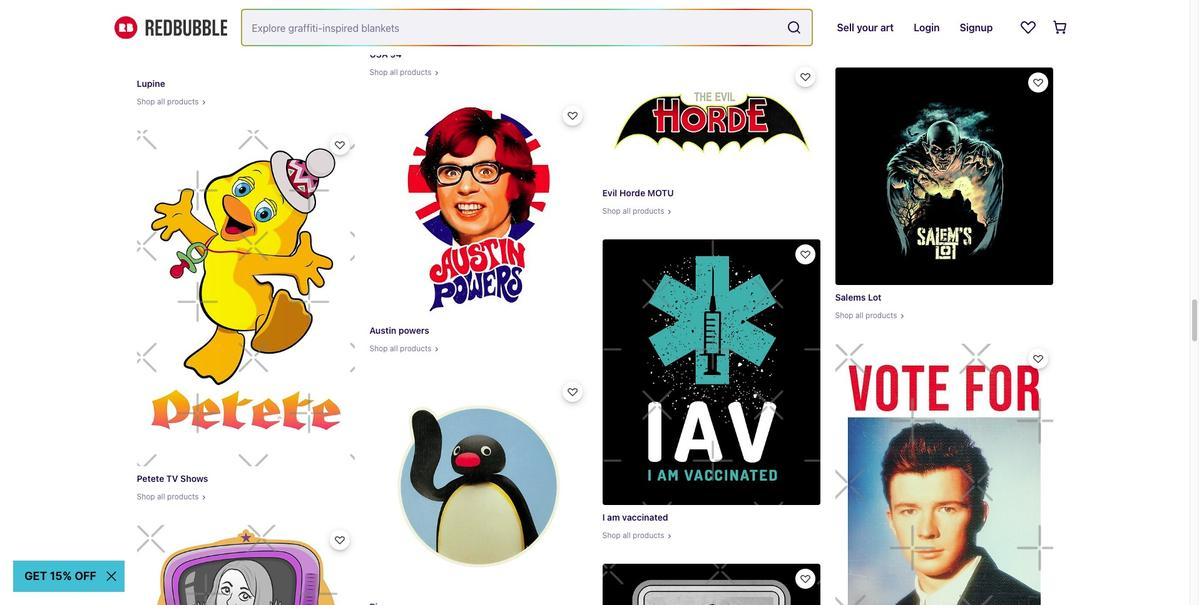 Task type: describe. For each thing, give the bounding box(es) containing it.
powers
[[399, 325, 429, 336]]

petete tv shows
[[137, 474, 208, 484]]

Search term search field
[[242, 10, 782, 45]]

94
[[390, 49, 402, 59]]

i
[[602, 513, 605, 523]]

shop all products for salems lot
[[835, 311, 897, 321]]

products for petete tv shows
[[167, 493, 199, 502]]

candy
[[630, 10, 657, 21]]

austin
[[370, 325, 396, 336]]

products for lupine
[[167, 97, 199, 107]]

shop for argentina 78
[[835, 35, 854, 44]]

usa
[[370, 49, 388, 59]]

i am vaccinated
[[602, 513, 668, 523]]

all for salems lot
[[856, 311, 864, 321]]

candy
[[602, 10, 628, 21]]

tv
[[166, 474, 178, 484]]

shows
[[180, 474, 208, 484]]

shop all products for petete tv shows
[[137, 493, 199, 502]]

shop all products for usa 94
[[370, 68, 432, 77]]

products for usa 94
[[400, 68, 432, 77]]

shop for usa 94
[[370, 68, 388, 77]]

shop for i am vaccinated
[[602, 532, 621, 541]]

salems lot
[[835, 292, 882, 303]]

products for evil horde motu
[[633, 207, 664, 216]]

all for i am vaccinated
[[623, 532, 631, 541]]

all for argentina 78
[[856, 35, 864, 44]]

shop for petete tv shows
[[137, 493, 155, 502]]

all for petete tv shows
[[157, 493, 165, 502]]

all for usa 94
[[390, 68, 398, 77]]

petete
[[137, 474, 164, 484]]

all for austin powers
[[390, 344, 398, 354]]



Task type: locate. For each thing, give the bounding box(es) containing it.
redbubble logo image
[[114, 16, 227, 39]]

shop all products for evil horde motu
[[602, 207, 664, 216]]

shop for evil horde motu
[[602, 207, 621, 216]]

all down salems lot
[[856, 311, 864, 321]]

shop all products down horde
[[602, 207, 664, 216]]

78
[[879, 16, 890, 26]]

shop all products down argentina 78
[[835, 35, 897, 44]]

all down horde
[[623, 207, 631, 216]]

lupine
[[137, 78, 165, 89]]

shop down am
[[602, 532, 621, 541]]

all down i am vaccinated
[[623, 532, 631, 541]]

shop all products down 94
[[370, 68, 432, 77]]

evil horde motu
[[602, 188, 674, 198]]

shop
[[835, 35, 854, 44], [370, 68, 388, 77], [137, 97, 155, 107], [602, 207, 621, 216], [835, 311, 854, 321], [370, 344, 388, 354], [137, 493, 155, 502], [602, 532, 621, 541]]

shop all products down tv
[[137, 493, 199, 502]]

am
[[607, 513, 620, 523]]

usa 94
[[370, 49, 402, 59]]

all for evil horde motu
[[623, 207, 631, 216]]

motu
[[648, 188, 674, 198]]

shop all products down lupine
[[137, 97, 199, 107]]

all down argentina 78
[[856, 35, 864, 44]]

evil
[[602, 188, 617, 198]]

shop all products for i am vaccinated
[[602, 532, 664, 541]]

all down petete
[[157, 493, 165, 502]]

shop for austin powers
[[370, 344, 388, 354]]

all for lupine
[[157, 97, 165, 107]]

shop down lupine
[[137, 97, 155, 107]]

products for salems lot
[[866, 311, 897, 321]]

shop all products for austin powers
[[370, 344, 432, 354]]

products for i am vaccinated
[[633, 532, 664, 541]]

shop all products for argentina 78
[[835, 35, 897, 44]]

shop down austin
[[370, 344, 388, 354]]

shop all products
[[835, 35, 897, 44], [370, 68, 432, 77], [137, 97, 199, 107], [602, 207, 664, 216], [835, 311, 897, 321], [370, 344, 432, 354], [137, 493, 199, 502], [602, 532, 664, 541]]

all down lupine
[[157, 97, 165, 107]]

shop all products down i am vaccinated
[[602, 532, 664, 541]]

argentina 78
[[835, 16, 890, 26]]

shop all products for lupine
[[137, 97, 199, 107]]

products for argentina 78
[[866, 35, 897, 44]]

shop down argentina
[[835, 35, 854, 44]]

lot
[[868, 292, 882, 303]]

salems
[[835, 292, 866, 303]]

None field
[[242, 10, 812, 45]]

vaccinated
[[622, 513, 668, 523]]

all down 94
[[390, 68, 398, 77]]

products for austin powers
[[400, 344, 432, 354]]

shop for lupine
[[137, 97, 155, 107]]

shop down petete
[[137, 493, 155, 502]]

shop down salems
[[835, 311, 854, 321]]

products
[[866, 35, 897, 44], [400, 68, 432, 77], [167, 97, 199, 107], [633, 207, 664, 216], [866, 311, 897, 321], [400, 344, 432, 354], [167, 493, 199, 502], [633, 532, 664, 541]]

shop down 'evil'
[[602, 207, 621, 216]]

shop for salems lot
[[835, 311, 854, 321]]

shop all products down austin powers
[[370, 344, 432, 354]]

candy candy link
[[602, 0, 820, 47]]

all down austin powers
[[390, 344, 398, 354]]

horde
[[619, 188, 645, 198]]

argentina
[[835, 16, 877, 26]]

shop all products down salems lot
[[835, 311, 897, 321]]

austin powers
[[370, 325, 429, 336]]

shop down usa
[[370, 68, 388, 77]]

candy candy
[[602, 10, 657, 21]]

all
[[856, 35, 864, 44], [390, 68, 398, 77], [157, 97, 165, 107], [623, 207, 631, 216], [856, 311, 864, 321], [390, 344, 398, 354], [157, 493, 165, 502], [623, 532, 631, 541]]



Task type: vqa. For each thing, say whether or not it's contained in the screenshot.
USA 94's all
yes



